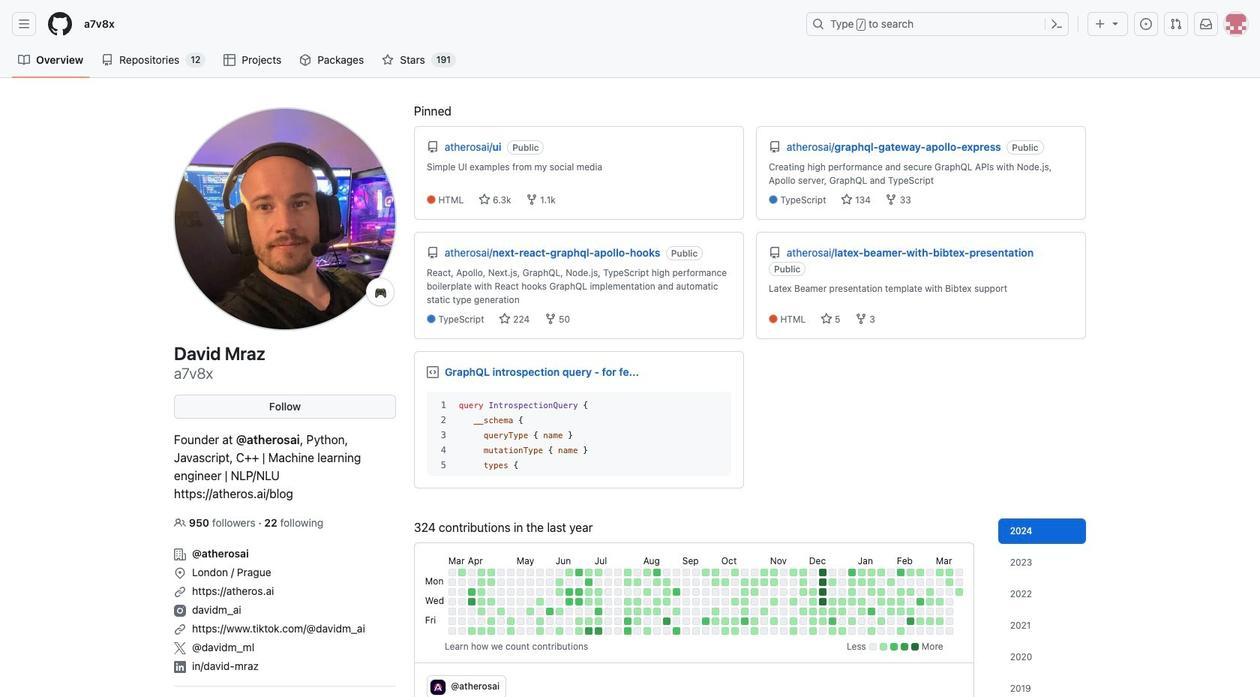 Task type: describe. For each thing, give the bounding box(es) containing it.
table image
[[224, 54, 236, 66]]

link image
[[174, 586, 186, 598]]

2 stars image from the left
[[821, 313, 833, 325]]

command palette image
[[1052, 18, 1064, 30]]

repo image for first stars icon from the right
[[769, 247, 781, 259]]

git pull request image
[[1171, 18, 1183, 30]]

home location: london / prague element
[[174, 561, 396, 580]]

homepage image
[[48, 12, 72, 36]]

2 stars image from the left
[[841, 194, 853, 206]]

location image
[[174, 567, 186, 579]]

1 stars image from the left
[[479, 194, 491, 206]]

view a7v8x's full-sized avatar image
[[174, 108, 396, 330]]

forks image for 2nd stars image from the right
[[526, 194, 538, 206]]



Task type: vqa. For each thing, say whether or not it's contained in the screenshot.
relevant
no



Task type: locate. For each thing, give the bounding box(es) containing it.
code square image
[[427, 366, 439, 378]]

forks image
[[886, 194, 898, 206]]

notifications image
[[1201, 18, 1213, 30]]

1 horizontal spatial forks image
[[545, 313, 557, 325]]

forks image for first stars icon from the right
[[855, 313, 867, 325]]

repo image for first stars icon
[[427, 247, 439, 259]]

repo image for 2nd stars image
[[769, 141, 781, 153]]

0 horizontal spatial stars image
[[499, 313, 511, 325]]

forks image
[[526, 194, 538, 206], [545, 313, 557, 325], [855, 313, 867, 325]]

stars image
[[479, 194, 491, 206], [841, 194, 853, 206]]

2 horizontal spatial forks image
[[855, 313, 867, 325]]

cell
[[449, 569, 456, 576], [458, 569, 466, 576], [468, 569, 476, 576], [478, 569, 485, 576], [488, 569, 495, 576], [497, 569, 505, 576], [507, 569, 515, 576], [517, 569, 525, 576], [527, 569, 534, 576], [537, 569, 544, 576], [546, 569, 554, 576], [556, 569, 564, 576], [566, 569, 573, 576], [576, 569, 583, 576], [585, 569, 593, 576], [595, 569, 603, 576], [605, 569, 612, 576], [615, 569, 622, 576], [624, 569, 632, 576], [634, 569, 642, 576], [644, 569, 651, 576], [654, 569, 661, 576], [663, 569, 671, 576], [673, 569, 681, 576], [683, 569, 690, 576], [693, 569, 700, 576], [702, 569, 710, 576], [712, 569, 720, 576], [722, 569, 729, 576], [732, 569, 739, 576], [741, 569, 749, 576], [751, 569, 759, 576], [761, 569, 768, 576], [771, 569, 778, 576], [780, 569, 788, 576], [790, 569, 798, 576], [800, 569, 807, 576], [810, 569, 817, 576], [819, 569, 827, 576], [829, 569, 837, 576], [839, 569, 846, 576], [849, 569, 856, 576], [859, 569, 866, 576], [868, 569, 876, 576], [878, 569, 886, 576], [888, 569, 895, 576], [898, 569, 905, 576], [907, 569, 915, 576], [917, 569, 925, 576], [927, 569, 934, 576], [937, 569, 944, 576], [946, 569, 954, 576], [956, 569, 964, 576], [449, 579, 456, 586], [458, 579, 466, 586], [468, 579, 476, 586], [478, 579, 485, 586], [488, 579, 495, 586], [497, 579, 505, 586], [507, 579, 515, 586], [517, 579, 525, 586], [527, 579, 534, 586], [537, 579, 544, 586], [546, 579, 554, 586], [556, 579, 564, 586], [566, 579, 573, 586], [576, 579, 583, 586], [585, 579, 593, 586], [595, 579, 603, 586], [605, 579, 612, 586], [615, 579, 622, 586], [624, 579, 632, 586], [634, 579, 642, 586], [644, 579, 651, 586], [654, 579, 661, 586], [663, 579, 671, 586], [673, 579, 681, 586], [683, 579, 690, 586], [693, 579, 700, 586], [702, 579, 710, 586], [712, 579, 720, 586], [722, 579, 729, 586], [732, 579, 739, 586], [741, 579, 749, 586], [751, 579, 759, 586], [761, 579, 768, 586], [771, 579, 778, 586], [780, 579, 788, 586], [790, 579, 798, 586], [800, 579, 807, 586], [810, 579, 817, 586], [819, 579, 827, 586], [829, 579, 837, 586], [839, 579, 846, 586], [849, 579, 856, 586], [859, 579, 866, 586], [868, 579, 876, 586], [878, 579, 886, 586], [888, 579, 895, 586], [898, 579, 905, 586], [907, 579, 915, 586], [917, 579, 925, 586], [927, 579, 934, 586], [937, 579, 944, 586], [946, 579, 954, 586], [956, 579, 964, 586], [449, 588, 456, 596], [458, 588, 466, 596], [468, 588, 476, 596], [478, 588, 485, 596], [488, 588, 495, 596], [497, 588, 505, 596], [507, 588, 515, 596], [517, 588, 525, 596], [527, 588, 534, 596], [537, 588, 544, 596], [546, 588, 554, 596], [556, 588, 564, 596], [566, 588, 573, 596], [576, 588, 583, 596], [585, 588, 593, 596], [595, 588, 603, 596], [605, 588, 612, 596], [615, 588, 622, 596], [624, 588, 632, 596], [634, 588, 642, 596], [644, 588, 651, 596], [654, 588, 661, 596], [663, 588, 671, 596], [673, 588, 681, 596], [683, 588, 690, 596], [693, 588, 700, 596], [702, 588, 710, 596], [712, 588, 720, 596], [722, 588, 729, 596], [732, 588, 739, 596], [741, 588, 749, 596], [751, 588, 759, 596], [761, 588, 768, 596], [771, 588, 778, 596], [780, 588, 788, 596], [790, 588, 798, 596], [800, 588, 807, 596], [810, 588, 817, 596], [819, 588, 827, 596], [829, 588, 837, 596], [839, 588, 846, 596], [849, 588, 856, 596], [859, 588, 866, 596], [868, 588, 876, 596], [878, 588, 886, 596], [888, 588, 895, 596], [898, 588, 905, 596], [907, 588, 915, 596], [917, 588, 925, 596], [927, 588, 934, 596], [937, 588, 944, 596], [946, 588, 954, 596], [956, 588, 964, 596], [449, 598, 456, 606], [458, 598, 466, 606], [468, 598, 476, 606], [478, 598, 485, 606], [488, 598, 495, 606], [497, 598, 505, 606], [507, 598, 515, 606], [517, 598, 525, 606], [527, 598, 534, 606], [537, 598, 544, 606], [546, 598, 554, 606], [556, 598, 564, 606], [566, 598, 573, 606], [576, 598, 583, 606], [585, 598, 593, 606], [595, 598, 603, 606], [605, 598, 612, 606], [615, 598, 622, 606], [624, 598, 632, 606], [634, 598, 642, 606], [644, 598, 651, 606], [654, 598, 661, 606], [663, 598, 671, 606], [673, 598, 681, 606], [683, 598, 690, 606], [693, 598, 700, 606], [702, 598, 710, 606], [712, 598, 720, 606], [722, 598, 729, 606], [732, 598, 739, 606], [741, 598, 749, 606], [751, 598, 759, 606], [761, 598, 768, 606], [771, 598, 778, 606], [780, 598, 788, 606], [790, 598, 798, 606], [800, 598, 807, 606], [810, 598, 817, 606], [819, 598, 827, 606], [829, 598, 837, 606], [839, 598, 846, 606], [849, 598, 856, 606], [859, 598, 866, 606], [868, 598, 876, 606], [878, 598, 886, 606], [888, 598, 895, 606], [898, 598, 905, 606], [907, 598, 915, 606], [917, 598, 925, 606], [927, 598, 934, 606], [937, 598, 944, 606], [946, 598, 954, 606], [449, 608, 456, 615], [458, 608, 466, 615], [468, 608, 476, 615], [478, 608, 485, 615], [488, 608, 495, 615], [497, 608, 505, 615], [507, 608, 515, 615], [517, 608, 525, 615], [527, 608, 534, 615], [537, 608, 544, 615], [546, 608, 554, 615], [556, 608, 564, 615], [566, 608, 573, 615], [576, 608, 583, 615], [585, 608, 593, 615], [595, 608, 603, 615], [605, 608, 612, 615], [615, 608, 622, 615], [624, 608, 632, 615], [634, 608, 642, 615], [644, 608, 651, 615], [654, 608, 661, 615], [663, 608, 671, 615], [673, 608, 681, 615], [683, 608, 690, 615], [693, 608, 700, 615], [702, 608, 710, 615], [712, 608, 720, 615], [722, 608, 729, 615], [732, 608, 739, 615], [741, 608, 749, 615], [751, 608, 759, 615], [761, 608, 768, 615], [771, 608, 778, 615], [780, 608, 788, 615], [790, 608, 798, 615], [800, 608, 807, 615], [810, 608, 817, 615], [819, 608, 827, 615], [829, 608, 837, 615], [839, 608, 846, 615], [849, 608, 856, 615], [859, 608, 866, 615], [868, 608, 876, 615], [878, 608, 886, 615], [888, 608, 895, 615], [898, 608, 905, 615], [907, 608, 915, 615], [917, 608, 925, 615], [927, 608, 934, 615], [937, 608, 944, 615], [946, 608, 954, 615], [449, 618, 456, 625], [458, 618, 466, 625], [468, 618, 476, 625], [478, 618, 485, 625], [488, 618, 495, 625], [497, 618, 505, 625], [507, 618, 515, 625], [517, 618, 525, 625], [527, 618, 534, 625], [537, 618, 544, 625], [546, 618, 554, 625], [556, 618, 564, 625], [566, 618, 573, 625], [576, 618, 583, 625], [585, 618, 593, 625], [595, 618, 603, 625], [605, 618, 612, 625], [615, 618, 622, 625], [624, 618, 632, 625], [634, 618, 642, 625], [644, 618, 651, 625], [654, 618, 661, 625], [663, 618, 671, 625], [673, 618, 681, 625], [683, 618, 690, 625], [693, 618, 700, 625], [702, 618, 710, 625], [712, 618, 720, 625], [722, 618, 729, 625], [732, 618, 739, 625], [741, 618, 749, 625], [751, 618, 759, 625], [761, 618, 768, 625], [771, 618, 778, 625], [780, 618, 788, 625], [790, 618, 798, 625], [800, 618, 807, 625], [810, 618, 817, 625], [819, 618, 827, 625], [829, 618, 837, 625], [839, 618, 846, 625], [849, 618, 856, 625], [859, 618, 866, 625], [868, 618, 876, 625], [878, 618, 886, 625], [888, 618, 895, 625], [898, 618, 905, 625], [907, 618, 915, 625], [917, 618, 925, 625], [927, 618, 934, 625], [937, 618, 944, 625], [946, 618, 954, 625], [449, 627, 456, 635], [458, 627, 466, 635], [468, 627, 476, 635], [478, 627, 485, 635], [488, 627, 495, 635], [497, 627, 505, 635], [507, 627, 515, 635], [517, 627, 525, 635], [527, 627, 534, 635], [537, 627, 544, 635], [546, 627, 554, 635], [556, 627, 564, 635], [566, 627, 573, 635], [576, 627, 583, 635], [585, 627, 593, 635], [595, 627, 603, 635], [605, 627, 612, 635], [615, 627, 622, 635], [624, 627, 632, 635], [634, 627, 642, 635], [644, 627, 651, 635], [654, 627, 661, 635], [663, 627, 671, 635], [673, 627, 681, 635], [683, 627, 690, 635], [693, 627, 700, 635], [702, 627, 710, 635], [712, 627, 720, 635], [722, 627, 729, 635], [732, 627, 739, 635], [741, 627, 749, 635], [751, 627, 759, 635], [761, 627, 768, 635], [771, 627, 778, 635], [780, 627, 788, 635], [790, 627, 798, 635], [800, 627, 807, 635], [810, 627, 817, 635], [819, 627, 827, 635], [829, 627, 837, 635], [839, 627, 846, 635], [849, 627, 856, 635], [859, 627, 866, 635], [868, 627, 876, 635], [878, 627, 886, 635], [888, 627, 895, 635], [898, 627, 905, 635], [907, 627, 915, 635], [917, 627, 925, 635], [927, 627, 934, 635], [937, 627, 944, 635], [946, 627, 954, 635]]

repo image
[[427, 141, 439, 153], [769, 141, 781, 153], [427, 247, 439, 259], [769, 247, 781, 259]]

1 stars image from the left
[[499, 313, 511, 325]]

organization image
[[174, 549, 186, 561]]

package image
[[300, 54, 312, 66]]

1 horizontal spatial stars image
[[841, 194, 853, 206]]

repo image
[[101, 54, 113, 66]]

plus image
[[1095, 18, 1107, 30]]

0 horizontal spatial stars image
[[479, 194, 491, 206]]

0 horizontal spatial forks image
[[526, 194, 538, 206]]

social account image
[[174, 624, 186, 636]]

people image
[[174, 517, 186, 529]]

1 horizontal spatial stars image
[[821, 313, 833, 325]]

book image
[[18, 54, 30, 66]]

issue opened image
[[1141, 18, 1153, 30]]

triangle down image
[[1110, 17, 1122, 29]]

repo image for 2nd stars image from the right
[[427, 141, 439, 153]]

grid
[[423, 552, 966, 637]]

forks image for first stars icon
[[545, 313, 557, 325]]

star image
[[382, 54, 394, 66]]

organization: @atherosai element
[[174, 543, 396, 561]]

stars image
[[499, 313, 511, 325], [821, 313, 833, 325]]

Follow a7v8x submit
[[174, 395, 396, 419]]



